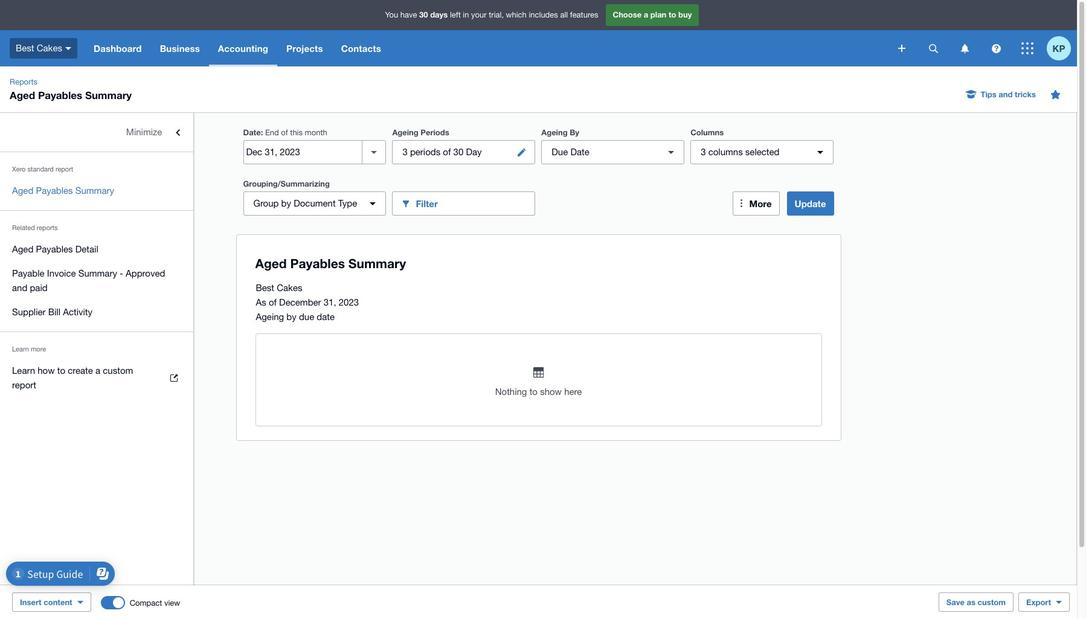Task type: locate. For each thing, give the bounding box(es) containing it.
1 horizontal spatial svg image
[[929, 44, 938, 53]]

accounting
[[218, 43, 268, 54]]

of left this
[[281, 128, 288, 137]]

related reports
[[12, 224, 58, 232]]

best cakes
[[16, 43, 62, 53]]

month
[[305, 128, 327, 137]]

1 vertical spatial report
[[12, 380, 36, 390]]

1 vertical spatial aged
[[12, 186, 33, 196]]

ageing
[[393, 128, 419, 137], [542, 128, 568, 137], [256, 312, 284, 322]]

1 vertical spatial payables
[[36, 186, 73, 196]]

0 horizontal spatial report
[[12, 380, 36, 390]]

a right create
[[96, 366, 100, 376]]

features
[[570, 10, 599, 19]]

selected
[[746, 147, 780, 157]]

0 vertical spatial by
[[281, 198, 291, 209]]

0 vertical spatial cakes
[[37, 43, 62, 53]]

1 horizontal spatial 3
[[701, 147, 706, 157]]

1 vertical spatial learn
[[12, 366, 35, 376]]

1 horizontal spatial to
[[530, 387, 538, 397]]

choose
[[613, 10, 642, 19]]

0 vertical spatial best
[[16, 43, 34, 53]]

0 vertical spatial a
[[644, 10, 649, 19]]

0 horizontal spatial 30
[[420, 10, 428, 19]]

ageing down as
[[256, 312, 284, 322]]

of for date : end of this month
[[281, 128, 288, 137]]

2 learn from the top
[[12, 366, 35, 376]]

ageing left by
[[542, 128, 568, 137]]

1 vertical spatial 30
[[454, 147, 464, 157]]

payables down the xero standard report
[[36, 186, 73, 196]]

custom
[[103, 366, 133, 376], [978, 598, 1006, 607]]

best cakes as of december 31, 2023 ageing by due date
[[256, 283, 359, 322]]

1 horizontal spatial best
[[256, 283, 274, 293]]

1 horizontal spatial of
[[281, 128, 288, 137]]

2 3 from the left
[[701, 147, 706, 157]]

choose a plan to buy
[[613, 10, 692, 19]]

1 vertical spatial cakes
[[277, 283, 303, 293]]

1 horizontal spatial a
[[644, 10, 649, 19]]

payables
[[38, 89, 82, 102], [36, 186, 73, 196], [36, 244, 73, 254]]

aged payables detail link
[[0, 238, 193, 262]]

and right tips
[[999, 89, 1013, 99]]

report down learn more
[[12, 380, 36, 390]]

0 horizontal spatial custom
[[103, 366, 133, 376]]

and down 'payable'
[[12, 283, 27, 293]]

ageing periods
[[393, 128, 450, 137]]

aged
[[10, 89, 35, 102], [12, 186, 33, 196], [12, 244, 33, 254]]

of inside best cakes as of december 31, 2023 ageing by due date
[[269, 297, 277, 308]]

export
[[1027, 598, 1052, 607]]

columns
[[691, 128, 724, 137]]

learn inside learn how to create a custom report
[[12, 366, 35, 376]]

0 vertical spatial to
[[669, 10, 677, 19]]

1 vertical spatial and
[[12, 283, 27, 293]]

1 horizontal spatial ageing
[[393, 128, 419, 137]]

date right due
[[571, 147, 590, 157]]

and
[[999, 89, 1013, 99], [12, 283, 27, 293]]

minimize
[[126, 127, 162, 137]]

3
[[403, 147, 408, 157], [701, 147, 706, 157]]

all
[[561, 10, 568, 19]]

1 vertical spatial date
[[571, 147, 590, 157]]

1 vertical spatial best
[[256, 283, 274, 293]]

svg image inside best cakes popup button
[[65, 47, 71, 50]]

0 horizontal spatial cakes
[[37, 43, 62, 53]]

1 horizontal spatial svg image
[[961, 44, 969, 53]]

tips and tricks button
[[960, 85, 1044, 104]]

date left the 'end'
[[243, 128, 261, 137]]

1 horizontal spatial cakes
[[277, 283, 303, 293]]

to left the show
[[530, 387, 538, 397]]

1 horizontal spatial custom
[[978, 598, 1006, 607]]

best
[[16, 43, 34, 53], [256, 283, 274, 293]]

of right periods
[[443, 147, 451, 157]]

payables down reports link at the top
[[38, 89, 82, 102]]

3 inside button
[[403, 147, 408, 157]]

standard
[[27, 166, 54, 173]]

more button
[[733, 192, 780, 216]]

best cakes button
[[0, 30, 85, 66]]

filter button
[[393, 192, 536, 216]]

to right how
[[57, 366, 65, 376]]

by left due
[[287, 312, 297, 322]]

by down grouping/summarizing on the top left of the page
[[281, 198, 291, 209]]

paid
[[30, 283, 48, 293]]

best inside popup button
[[16, 43, 34, 53]]

custom right as
[[978, 598, 1006, 607]]

30 inside button
[[454, 147, 464, 157]]

0 vertical spatial aged
[[10, 89, 35, 102]]

ageing up periods
[[393, 128, 419, 137]]

summary up minimize button
[[85, 89, 132, 102]]

activity
[[63, 307, 93, 317]]

ageing inside best cakes as of december 31, 2023 ageing by due date
[[256, 312, 284, 322]]

business button
[[151, 30, 209, 66]]

0 vertical spatial custom
[[103, 366, 133, 376]]

by inside best cakes as of december 31, 2023 ageing by due date
[[287, 312, 297, 322]]

banner containing kp
[[0, 0, 1078, 66]]

report
[[56, 166, 73, 173], [12, 380, 36, 390]]

learn more
[[12, 346, 46, 353]]

cakes up the reports
[[37, 43, 62, 53]]

30 left day
[[454, 147, 464, 157]]

learn left more
[[12, 346, 29, 353]]

view
[[164, 599, 180, 608]]

2 vertical spatial summary
[[78, 268, 117, 279]]

how
[[38, 366, 55, 376]]

3 left periods
[[403, 147, 408, 157]]

to inside learn how to create a custom report
[[57, 366, 65, 376]]

0 horizontal spatial and
[[12, 283, 27, 293]]

date
[[243, 128, 261, 137], [571, 147, 590, 157]]

0 vertical spatial of
[[281, 128, 288, 137]]

tips
[[981, 89, 997, 99]]

have
[[401, 10, 417, 19]]

cakes for best cakes
[[37, 43, 62, 53]]

learn how to create a custom report link
[[0, 359, 193, 398]]

2 horizontal spatial ageing
[[542, 128, 568, 137]]

2 horizontal spatial svg image
[[1022, 42, 1034, 54]]

1 horizontal spatial report
[[56, 166, 73, 173]]

show
[[540, 387, 562, 397]]

payable invoice summary - approved and paid link
[[0, 262, 193, 300]]

0 horizontal spatial ageing
[[256, 312, 284, 322]]

0 horizontal spatial svg image
[[65, 47, 71, 50]]

summary down minimize button
[[75, 186, 114, 196]]

2 vertical spatial to
[[530, 387, 538, 397]]

by
[[281, 198, 291, 209], [287, 312, 297, 322]]

cakes inside popup button
[[37, 43, 62, 53]]

kp button
[[1048, 30, 1078, 66]]

payables down reports
[[36, 244, 73, 254]]

export button
[[1019, 593, 1070, 612]]

1 horizontal spatial and
[[999, 89, 1013, 99]]

remove from favorites image
[[1044, 82, 1068, 106]]

aged down reports link at the top
[[10, 89, 35, 102]]

ageing for ageing by
[[542, 128, 568, 137]]

0 vertical spatial date
[[243, 128, 261, 137]]

0 horizontal spatial of
[[269, 297, 277, 308]]

0 vertical spatial learn
[[12, 346, 29, 353]]

days
[[430, 10, 448, 19]]

custom inside button
[[978, 598, 1006, 607]]

1 learn from the top
[[12, 346, 29, 353]]

best up the reports
[[16, 43, 34, 53]]

summary left -
[[78, 268, 117, 279]]

0 horizontal spatial a
[[96, 366, 100, 376]]

0 vertical spatial and
[[999, 89, 1013, 99]]

30 right have
[[420, 10, 428, 19]]

best for best cakes as of december 31, 2023 ageing by due date
[[256, 283, 274, 293]]

summary for invoice
[[78, 268, 117, 279]]

1 vertical spatial a
[[96, 366, 100, 376]]

supplier bill activity link
[[0, 300, 193, 325]]

projects
[[287, 43, 323, 54]]

1 horizontal spatial date
[[571, 147, 590, 157]]

a left plan
[[644, 10, 649, 19]]

dashboard link
[[85, 30, 151, 66]]

by inside popup button
[[281, 198, 291, 209]]

of inside date : end of this month
[[281, 128, 288, 137]]

summary inside payable invoice summary - approved and paid
[[78, 268, 117, 279]]

1 vertical spatial by
[[287, 312, 297, 322]]

custom inside learn how to create a custom report
[[103, 366, 133, 376]]

0 vertical spatial 30
[[420, 10, 428, 19]]

svg image
[[1022, 42, 1034, 54], [929, 44, 938, 53], [899, 45, 906, 52]]

of inside button
[[443, 147, 451, 157]]

learn for learn more
[[12, 346, 29, 353]]

report up aged payables summary
[[56, 166, 73, 173]]

1 vertical spatial of
[[443, 147, 451, 157]]

custom right create
[[103, 366, 133, 376]]

Report title field
[[252, 250, 817, 278]]

of right as
[[269, 297, 277, 308]]

0 horizontal spatial to
[[57, 366, 65, 376]]

create
[[68, 366, 93, 376]]

of
[[281, 128, 288, 137], [443, 147, 451, 157], [269, 297, 277, 308]]

banner
[[0, 0, 1078, 66]]

best inside best cakes as of december 31, 2023 ageing by due date
[[256, 283, 274, 293]]

to left buy
[[669, 10, 677, 19]]

learn down learn more
[[12, 366, 35, 376]]

dashboard
[[94, 43, 142, 54]]

1 vertical spatial to
[[57, 366, 65, 376]]

1 3 from the left
[[403, 147, 408, 157]]

cakes up december
[[277, 283, 303, 293]]

aged down xero
[[12, 186, 33, 196]]

2 horizontal spatial of
[[443, 147, 451, 157]]

svg image
[[961, 44, 969, 53], [992, 44, 1001, 53], [65, 47, 71, 50]]

contacts
[[341, 43, 381, 54]]

learn how to create a custom report
[[12, 366, 133, 390]]

report inside learn how to create a custom report
[[12, 380, 36, 390]]

detail
[[75, 244, 98, 254]]

-
[[120, 268, 123, 279]]

0 horizontal spatial 3
[[403, 147, 408, 157]]

projects button
[[277, 30, 332, 66]]

group by document type
[[254, 198, 357, 209]]

best up as
[[256, 283, 274, 293]]

due
[[299, 312, 314, 322]]

of for best cakes as of december 31, 2023 ageing by due date
[[269, 297, 277, 308]]

insert content button
[[12, 593, 91, 612]]

0 horizontal spatial best
[[16, 43, 34, 53]]

and inside button
[[999, 89, 1013, 99]]

accounting button
[[209, 30, 277, 66]]

cakes inside best cakes as of december 31, 2023 ageing by due date
[[277, 283, 303, 293]]

1 vertical spatial summary
[[75, 186, 114, 196]]

1 horizontal spatial 30
[[454, 147, 464, 157]]

periods
[[410, 147, 441, 157]]

2 vertical spatial aged
[[12, 244, 33, 254]]

summary
[[85, 89, 132, 102], [75, 186, 114, 196], [78, 268, 117, 279]]

2 vertical spatial of
[[269, 297, 277, 308]]

3 down columns
[[701, 147, 706, 157]]

here
[[565, 387, 582, 397]]

0 vertical spatial payables
[[38, 89, 82, 102]]

0 vertical spatial summary
[[85, 89, 132, 102]]

1 vertical spatial custom
[[978, 598, 1006, 607]]

due date button
[[542, 140, 685, 164]]

aged down related
[[12, 244, 33, 254]]

december
[[279, 297, 321, 308]]

due date
[[552, 147, 590, 157]]

2 horizontal spatial to
[[669, 10, 677, 19]]

2 vertical spatial payables
[[36, 244, 73, 254]]



Task type: vqa. For each thing, say whether or not it's contained in the screenshot.
TT banner
no



Task type: describe. For each thing, give the bounding box(es) containing it.
aged payables detail
[[12, 244, 98, 254]]

periods
[[421, 128, 450, 137]]

you have 30 days left in your trial, which includes all features
[[385, 10, 599, 19]]

includes
[[529, 10, 558, 19]]

minimize button
[[0, 120, 193, 144]]

3 periods of 30 day button
[[393, 140, 536, 164]]

tips and tricks
[[981, 89, 1037, 99]]

compact
[[130, 599, 162, 608]]

a inside banner
[[644, 10, 649, 19]]

buy
[[679, 10, 692, 19]]

and inside payable invoice summary - approved and paid
[[12, 283, 27, 293]]

payable
[[12, 268, 45, 279]]

cakes for best cakes as of december 31, 2023 ageing by due date
[[277, 283, 303, 293]]

date inside "popup button"
[[571, 147, 590, 157]]

payables for detail
[[36, 244, 73, 254]]

payables inside reports aged payables summary
[[38, 89, 82, 102]]

approved
[[126, 268, 165, 279]]

3 columns selected
[[701, 147, 780, 157]]

payable invoice summary - approved and paid
[[12, 268, 165, 293]]

list of convenience dates image
[[362, 140, 386, 164]]

reports
[[10, 77, 37, 86]]

in
[[463, 10, 469, 19]]

aged inside reports aged payables summary
[[10, 89, 35, 102]]

compact view
[[130, 599, 180, 608]]

learn for learn how to create a custom report
[[12, 366, 35, 376]]

reports aged payables summary
[[10, 77, 132, 102]]

xero
[[12, 166, 26, 173]]

business
[[160, 43, 200, 54]]

ageing for ageing periods
[[393, 128, 419, 137]]

:
[[261, 128, 263, 137]]

kp
[[1053, 43, 1066, 53]]

due
[[552, 147, 568, 157]]

3 for 3 periods of 30 day
[[403, 147, 408, 157]]

0 horizontal spatial svg image
[[899, 45, 906, 52]]

save as custom button
[[939, 593, 1014, 612]]

summary for payables
[[75, 186, 114, 196]]

more
[[31, 346, 46, 353]]

best for best cakes
[[16, 43, 34, 53]]

2023
[[339, 297, 359, 308]]

aged for aged payables detail
[[12, 244, 33, 254]]

left
[[450, 10, 461, 19]]

3 periods of 30 day
[[403, 147, 482, 157]]

2 horizontal spatial svg image
[[992, 44, 1001, 53]]

filter
[[416, 198, 438, 209]]

grouping/summarizing
[[243, 179, 330, 189]]

supplier
[[12, 307, 46, 317]]

payables for summary
[[36, 186, 73, 196]]

a inside learn how to create a custom report
[[96, 366, 100, 376]]

supplier bill activity
[[12, 307, 93, 317]]

by
[[570, 128, 580, 137]]

nothing to show here
[[495, 387, 582, 397]]

tricks
[[1016, 89, 1037, 99]]

reports link
[[5, 76, 42, 88]]

which
[[506, 10, 527, 19]]

0 horizontal spatial date
[[243, 128, 261, 137]]

update button
[[787, 192, 834, 216]]

insert content
[[20, 598, 72, 607]]

invoice
[[47, 268, 76, 279]]

as
[[967, 598, 976, 607]]

as
[[256, 297, 266, 308]]

plan
[[651, 10, 667, 19]]

group
[[254, 198, 279, 209]]

group by document type button
[[243, 192, 386, 216]]

aged payables summary link
[[0, 179, 193, 203]]

day
[[466, 147, 482, 157]]

insert
[[20, 598, 41, 607]]

related
[[12, 224, 35, 232]]

document
[[294, 198, 336, 209]]

save as custom
[[947, 598, 1006, 607]]

aged for aged payables summary
[[12, 186, 33, 196]]

more
[[750, 198, 772, 209]]

date : end of this month
[[243, 128, 327, 137]]

xero standard report
[[12, 166, 73, 173]]

save
[[947, 598, 965, 607]]

Select end date field
[[244, 141, 362, 164]]

columns
[[709, 147, 743, 157]]

bill
[[48, 307, 60, 317]]

trial,
[[489, 10, 504, 19]]

3 for 3 columns selected
[[701, 147, 706, 157]]

0 vertical spatial report
[[56, 166, 73, 173]]

31,
[[324, 297, 336, 308]]

update
[[795, 198, 827, 209]]

contacts button
[[332, 30, 390, 66]]

summary inside reports aged payables summary
[[85, 89, 132, 102]]



